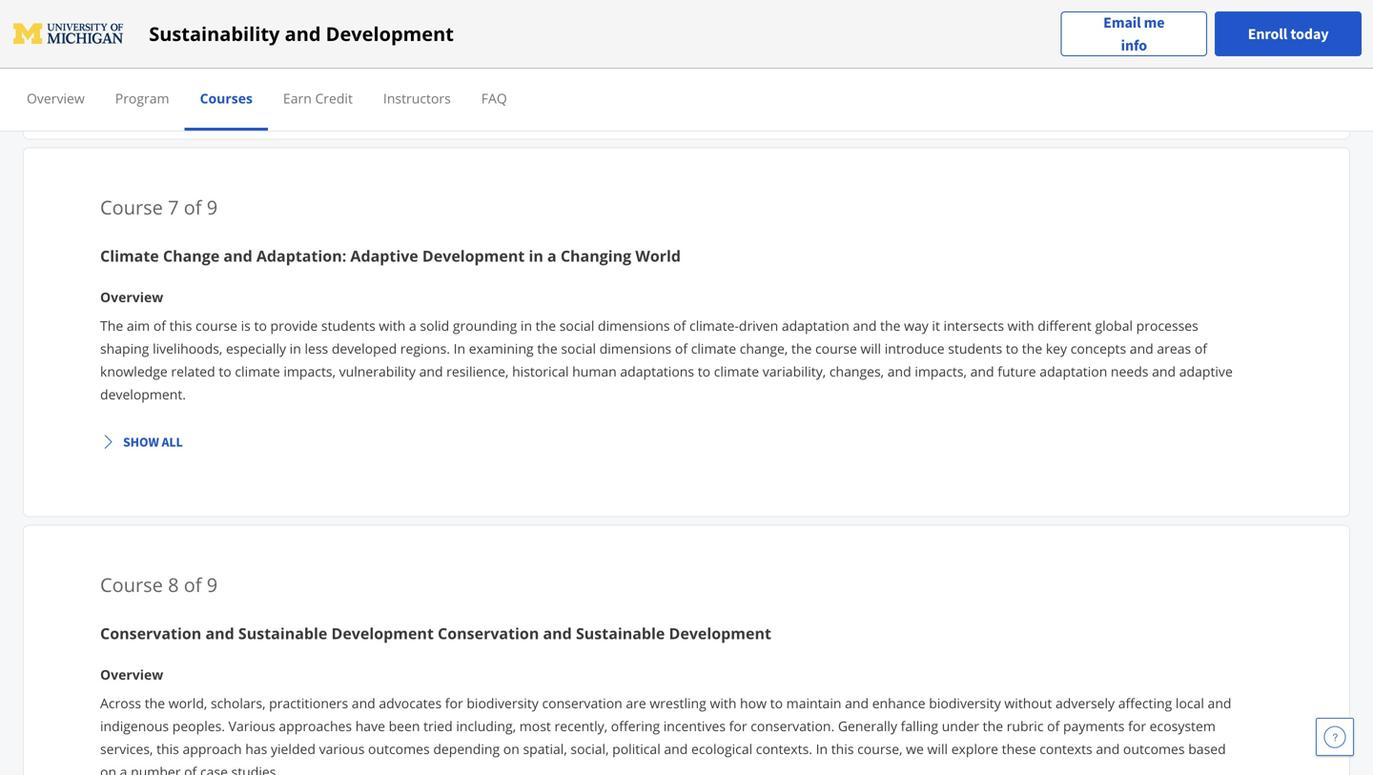 Task type: vqa. For each thing, say whether or not it's contained in the screenshot.
course
yes



Task type: describe. For each thing, give the bounding box(es) containing it.
climate change and adaptation: adaptive development in a changing world
[[100, 246, 681, 266]]

are
[[626, 695, 647, 713]]

human
[[573, 363, 617, 381]]

been
[[389, 718, 420, 736]]

enhance
[[873, 695, 926, 713]]

of right 8
[[184, 572, 202, 598]]

approach
[[183, 741, 242, 759]]

conservation and sustainable development conservation and sustainable development
[[100, 624, 772, 644]]

2 horizontal spatial a
[[548, 246, 557, 266]]

overview link
[[27, 89, 85, 107]]

of left climate-
[[674, 317, 686, 335]]

help center image
[[1324, 726, 1347, 749]]

number
[[131, 763, 181, 776]]

teaching
[[216, 23, 269, 41]]

peoples.
[[172, 718, 225, 736]]

0 vertical spatial adaptation
[[782, 317, 850, 335]]

under
[[942, 718, 980, 736]]

1 vertical spatial social
[[561, 340, 596, 358]]

spatial,
[[523, 741, 567, 759]]

1 vertical spatial dimensions
[[600, 340, 672, 358]]

less
[[305, 340, 328, 358]]

overview inside certificate menu element
[[27, 89, 85, 107]]

a inside across the world, scholars, practitioners and advocates for biodiversity conservation are wrestling with how to maintain and enhance biodiversity without adversely affecting local and indigenous peoples. various approaches have been tried including, most recently, offering incentives for conservation. generally falling under the rubric of payments for ecosystem services, this approach has yielded various outcomes depending on spatial, social, political and ecological contexts. in this course, we will explore these contexts and outcomes based on a number of case studies.
[[120, 763, 127, 776]]

0 vertical spatial dimensions
[[598, 317, 670, 335]]

change,
[[740, 340, 788, 358]]

instructors link
[[383, 89, 451, 107]]

needs
[[1111, 363, 1149, 381]]

approaches
[[279, 718, 352, 736]]

areas
[[1158, 340, 1192, 358]]

most
[[520, 718, 551, 736]]

and up scholars,
[[206, 624, 234, 644]]

2 impacts, from the left
[[915, 363, 967, 381]]

program link
[[115, 89, 169, 107]]

how
[[740, 695, 767, 713]]

and up changes,
[[853, 317, 877, 335]]

vulnerability
[[339, 363, 416, 381]]

sustainability
[[149, 21, 280, 47]]

variability,
[[763, 363, 826, 381]]

2 horizontal spatial for
[[1129, 718, 1147, 736]]

1 biodiversity from the left
[[467, 695, 539, 713]]

different
[[1038, 317, 1092, 335]]

including,
[[456, 718, 516, 736]]

regions.
[[401, 340, 450, 358]]

0 vertical spatial on
[[504, 741, 520, 759]]

overview for course 7 of 9
[[100, 288, 163, 306]]

earn credit link
[[283, 89, 353, 107]]

climate down change,
[[714, 363, 760, 381]]

conservation.
[[751, 718, 835, 736]]

yielded
[[271, 741, 316, 759]]

sustainability and development
[[149, 21, 454, 47]]

of right 7
[[184, 194, 202, 221]]

incentives
[[664, 718, 726, 736]]

introduce
[[885, 340, 945, 358]]

program
[[115, 89, 169, 107]]

1 horizontal spatial for
[[730, 718, 748, 736]]

climate
[[100, 246, 159, 266]]

this up number
[[157, 741, 179, 759]]

courses link
[[200, 89, 253, 107]]

show
[[123, 434, 159, 451]]

studies.
[[231, 763, 280, 776]]

political
[[613, 741, 661, 759]]

in inside the aim of this course is to provide students with a solid grounding in the social dimensions of climate-driven adaptation and the way it intersects with different global processes shaping livelihoods, especially in less developed regions. in examining the social dimensions of climate change, the course will introduce students to the key concepts and areas of knowledge related to climate impacts, vulnerability and resilience, historical human adaptations to climate variability, changes, and impacts, and future adaptation needs and adaptive development.
[[454, 340, 466, 358]]

instructors
[[383, 89, 451, 107]]

concepts
[[1071, 340, 1127, 358]]

and up conservation
[[543, 624, 572, 644]]

1 horizontal spatial students
[[949, 340, 1003, 358]]

enroll today
[[1249, 24, 1330, 43]]

0 vertical spatial social
[[560, 317, 595, 335]]

the
[[100, 317, 123, 335]]

and left future
[[971, 363, 995, 381]]

9 for course 8 of 9
[[207, 572, 218, 598]]

of right aim
[[153, 317, 166, 335]]

global
[[1096, 317, 1134, 335]]

driven
[[739, 317, 779, 335]]

grounding
[[453, 317, 517, 335]]

this down generally at the bottom right
[[832, 741, 854, 759]]

offering
[[611, 718, 660, 736]]

today
[[1291, 24, 1330, 43]]

future
[[998, 363, 1037, 381]]

and up 'needs'
[[1130, 340, 1154, 358]]

adversely
[[1056, 695, 1115, 713]]

ecosystem
[[1150, 718, 1216, 736]]

indigenous
[[100, 718, 169, 736]]

tried
[[424, 718, 453, 736]]

resilience,
[[447, 363, 509, 381]]

1 vertical spatial course
[[816, 340, 858, 358]]

and up "have"
[[352, 695, 376, 713]]

and down introduce
[[888, 363, 912, 381]]

about
[[354, 23, 390, 41]]

social,
[[571, 741, 609, 759]]

1 outcomes from the left
[[368, 741, 430, 759]]

we
[[907, 741, 924, 759]]

the aim of this course is to provide students with a solid grounding in the social dimensions of climate-driven adaptation and the way it intersects with different global processes shaping livelihoods, especially in less developed regions. in examining the social dimensions of climate change, the course will introduce students to the key concepts and areas of knowledge related to climate impacts, vulnerability and resilience, historical human adaptations to climate variability, changes, and impacts, and future adaptation needs and adaptive development.
[[100, 317, 1234, 404]]

generally
[[839, 718, 898, 736]]

processes
[[1137, 317, 1199, 335]]

9 for course 7 of 9
[[207, 194, 218, 221]]

info
[[1122, 36, 1148, 55]]

of up adaptations
[[675, 340, 688, 358]]

key
[[1047, 340, 1068, 358]]

development up how
[[669, 624, 772, 644]]

livelihoods,
[[153, 340, 223, 358]]

enroll today button
[[1216, 11, 1363, 56]]

faq
[[482, 89, 507, 107]]

development up grounding
[[423, 246, 525, 266]]

in left teaching
[[201, 23, 212, 41]]

to down climate-
[[698, 363, 711, 381]]

0 vertical spatial students
[[321, 317, 376, 335]]

8
[[168, 572, 179, 598]]

developed
[[332, 340, 397, 358]]

to inside across the world, scholars, practitioners and advocates for biodiversity conservation are wrestling with how to maintain and enhance biodiversity without adversely affecting local and indigenous peoples. various approaches have been tried including, most recently, offering incentives for conservation. generally falling under the rubric of payments for ecosystem services, this approach has yielded various outcomes depending on spatial, social, political and ecological contexts. in this course, we will explore these contexts and outcomes based on a number of case studies.
[[771, 695, 783, 713]]

7
[[168, 194, 179, 221]]

examining
[[469, 340, 534, 358]]

course for course 8 of 9
[[100, 572, 163, 598]]

without
[[1005, 695, 1053, 713]]

email me info
[[1104, 13, 1165, 55]]

0 horizontal spatial course
[[196, 317, 238, 335]]

of up the contexts
[[1048, 718, 1060, 736]]

it
[[933, 317, 941, 335]]



Task type: locate. For each thing, give the bounding box(es) containing it.
show all button
[[93, 425, 191, 460]]

in left less on the left
[[290, 340, 301, 358]]

1 horizontal spatial with
[[710, 695, 737, 713]]

on down most at the left of the page
[[504, 741, 520, 759]]

1 vertical spatial overview
[[100, 288, 163, 306]]

contexts
[[1040, 741, 1093, 759]]

0 vertical spatial a
[[548, 246, 557, 266]]

innovations
[[124, 23, 197, 41]]

development up "instructors" link
[[326, 21, 454, 47]]

innovations in teaching and learning about sustainability
[[124, 23, 476, 41]]

provide
[[271, 317, 318, 335]]

sustainability
[[394, 23, 476, 41]]

contexts.
[[756, 741, 813, 759]]

overview
[[27, 89, 85, 107], [100, 288, 163, 306], [100, 666, 163, 684]]

course,
[[858, 741, 903, 759]]

0 horizontal spatial on
[[100, 763, 116, 776]]

in inside across the world, scholars, practitioners and advocates for biodiversity conservation are wrestling with how to maintain and enhance biodiversity without adversely affecting local and indigenous peoples. various approaches have been tried including, most recently, offering incentives for conservation. generally falling under the rubric of payments for ecosystem services, this approach has yielded various outcomes depending on spatial, social, political and ecological contexts. in this course, we will explore these contexts and outcomes based on a number of case studies.
[[816, 741, 828, 759]]

sustainable up practitioners
[[238, 624, 328, 644]]

outcomes
[[368, 741, 430, 759], [1124, 741, 1186, 759]]

earn
[[283, 89, 312, 107]]

in left changing
[[529, 246, 544, 266]]

will
[[861, 340, 882, 358], [928, 741, 948, 759]]

a inside the aim of this course is to provide students with a solid grounding in the social dimensions of climate-driven adaptation and the way it intersects with different global processes shaping livelihoods, especially in less developed regions. in examining the social dimensions of climate change, the course will introduce students to the key concepts and areas of knowledge related to climate impacts, vulnerability and resilience, historical human adaptations to climate variability, changes, and impacts, and future adaptation needs and adaptive development.
[[409, 317, 417, 335]]

and down incentives
[[664, 741, 688, 759]]

on down services,
[[100, 763, 116, 776]]

0 horizontal spatial students
[[321, 317, 376, 335]]

0 horizontal spatial conservation
[[100, 624, 202, 644]]

various
[[229, 718, 276, 736]]

with up developed
[[379, 317, 406, 335]]

1 horizontal spatial on
[[504, 741, 520, 759]]

local
[[1176, 695, 1205, 713]]

0 vertical spatial overview
[[27, 89, 85, 107]]

all
[[162, 434, 183, 451]]

way
[[905, 317, 929, 335]]

changing
[[561, 246, 632, 266]]

and down payments
[[1097, 741, 1120, 759]]

0 horizontal spatial for
[[445, 695, 463, 713]]

2 course from the top
[[100, 572, 163, 598]]

course left 8
[[100, 572, 163, 598]]

1 vertical spatial in
[[816, 741, 828, 759]]

courses
[[200, 89, 253, 107]]

will up changes,
[[861, 340, 882, 358]]

9
[[207, 194, 218, 221], [207, 572, 218, 598]]

world
[[636, 246, 681, 266]]

development
[[326, 21, 454, 47], [423, 246, 525, 266], [332, 624, 434, 644], [669, 624, 772, 644]]

adaptive
[[351, 246, 419, 266]]

climate down climate-
[[691, 340, 737, 358]]

wrestling
[[650, 695, 707, 713]]

1 course from the top
[[100, 194, 163, 221]]

shaping
[[100, 340, 149, 358]]

development up advocates
[[332, 624, 434, 644]]

0 vertical spatial will
[[861, 340, 882, 358]]

of left case
[[184, 763, 197, 776]]

0 vertical spatial course
[[196, 317, 238, 335]]

1 9 from the top
[[207, 194, 218, 221]]

0 vertical spatial in
[[454, 340, 466, 358]]

1 horizontal spatial outcomes
[[1124, 741, 1186, 759]]

1 horizontal spatial impacts,
[[915, 363, 967, 381]]

solid
[[420, 317, 450, 335]]

1 horizontal spatial course
[[816, 340, 858, 358]]

sustainable up are
[[576, 624, 665, 644]]

to right is on the left top of the page
[[254, 317, 267, 335]]

1 vertical spatial adaptation
[[1040, 363, 1108, 381]]

this inside the aim of this course is to provide students with a solid grounding in the social dimensions of climate-driven adaptation and the way it intersects with different global processes shaping livelihoods, especially in less developed regions. in examining the social dimensions of climate change, the course will introduce students to the key concepts and areas of knowledge related to climate impacts, vulnerability and resilience, historical human adaptations to climate variability, changes, and impacts, and future adaptation needs and adaptive development.
[[170, 317, 192, 335]]

climate
[[691, 340, 737, 358], [235, 363, 280, 381], [714, 363, 760, 381]]

1 vertical spatial on
[[100, 763, 116, 776]]

overview for course 8 of 9
[[100, 666, 163, 684]]

and up generally at the bottom right
[[845, 695, 869, 713]]

is
[[241, 317, 251, 335]]

0 horizontal spatial in
[[454, 340, 466, 358]]

2 sustainable from the left
[[576, 624, 665, 644]]

1 horizontal spatial conservation
[[438, 624, 539, 644]]

course left 7
[[100, 194, 163, 221]]

faq link
[[482, 89, 507, 107]]

adaptive
[[1180, 363, 1234, 381]]

of up adaptive
[[1195, 340, 1208, 358]]

course 7 of 9
[[100, 194, 218, 221]]

earn credit
[[283, 89, 353, 107]]

1 vertical spatial a
[[409, 317, 417, 335]]

2 conservation from the left
[[438, 624, 539, 644]]

0 horizontal spatial with
[[379, 317, 406, 335]]

climate down especially
[[235, 363, 280, 381]]

students up developed
[[321, 317, 376, 335]]

intersects
[[944, 317, 1005, 335]]

certificate menu element
[[11, 69, 1363, 131]]

conservation down course 8 of 9
[[100, 624, 202, 644]]

depending
[[433, 741, 500, 759]]

2 horizontal spatial with
[[1008, 317, 1035, 335]]

biodiversity up under
[[930, 695, 1002, 713]]

across
[[100, 695, 141, 713]]

will inside across the world, scholars, practitioners and advocates for biodiversity conservation are wrestling with how to maintain and enhance biodiversity without adversely affecting local and indigenous peoples. various approaches have been tried including, most recently, offering incentives for conservation. generally falling under the rubric of payments for ecosystem services, this approach has yielded various outcomes depending on spatial, social, political and ecological contexts. in this course, we will explore these contexts and outcomes based on a number of case studies.
[[928, 741, 948, 759]]

a down services,
[[120, 763, 127, 776]]

1 horizontal spatial sustainable
[[576, 624, 665, 644]]

course for course 7 of 9
[[100, 194, 163, 221]]

1 sustainable from the left
[[238, 624, 328, 644]]

sustainable
[[238, 624, 328, 644], [576, 624, 665, 644]]

0 horizontal spatial will
[[861, 340, 882, 358]]

0 horizontal spatial a
[[120, 763, 127, 776]]

historical
[[512, 363, 569, 381]]

a left changing
[[548, 246, 557, 266]]

1 vertical spatial course
[[100, 572, 163, 598]]

in up examining
[[521, 317, 532, 335]]

various
[[319, 741, 365, 759]]

learning
[[299, 23, 350, 41]]

this up livelihoods, on the left top
[[170, 317, 192, 335]]

students down intersects at the right top
[[949, 340, 1003, 358]]

email
[[1104, 13, 1142, 32]]

2 vertical spatial overview
[[100, 666, 163, 684]]

show all
[[123, 434, 183, 451]]

to right "related"
[[219, 363, 232, 381]]

with left different
[[1008, 317, 1035, 335]]

for down how
[[730, 718, 748, 736]]

1 horizontal spatial will
[[928, 741, 948, 759]]

in up "resilience,"
[[454, 340, 466, 358]]

enroll
[[1249, 24, 1288, 43]]

1 horizontal spatial a
[[409, 317, 417, 335]]

overview up aim
[[100, 288, 163, 306]]

2 biodiversity from the left
[[930, 695, 1002, 713]]

0 horizontal spatial impacts,
[[284, 363, 336, 381]]

1 vertical spatial will
[[928, 741, 948, 759]]

advocates
[[379, 695, 442, 713]]

to right how
[[771, 695, 783, 713]]

0 vertical spatial course
[[100, 194, 163, 221]]

payments
[[1064, 718, 1125, 736]]

explore
[[952, 741, 999, 759]]

and down areas
[[1153, 363, 1177, 381]]

will right we
[[928, 741, 948, 759]]

adaptation down key
[[1040, 363, 1108, 381]]

climate-
[[690, 317, 739, 335]]

will inside the aim of this course is to provide students with a solid grounding in the social dimensions of climate-driven adaptation and the way it intersects with different global processes shaping livelihoods, especially in less developed regions. in examining the social dimensions of climate change, the course will introduce students to the key concepts and areas of knowledge related to climate impacts, vulnerability and resilience, historical human adaptations to climate variability, changes, and impacts, and future adaptation needs and adaptive development.
[[861, 340, 882, 358]]

outcomes down been
[[368, 741, 430, 759]]

0 horizontal spatial outcomes
[[368, 741, 430, 759]]

recently,
[[555, 718, 608, 736]]

1 vertical spatial students
[[949, 340, 1003, 358]]

and right teaching
[[285, 21, 321, 47]]

across the world, scholars, practitioners and advocates for biodiversity conservation are wrestling with how to maintain and enhance biodiversity without adversely affecting local and indigenous peoples. various approaches have been tried including, most recently, offering incentives for conservation. generally falling under the rubric of payments for ecosystem services, this approach has yielded various outcomes depending on spatial, social, political and ecological contexts. in this course, we will explore these contexts and outcomes based on a number of case studies.
[[100, 695, 1232, 776]]

falling
[[901, 718, 939, 736]]

ecological
[[692, 741, 753, 759]]

2 outcomes from the left
[[1124, 741, 1186, 759]]

impacts, down introduce
[[915, 363, 967, 381]]

2 vertical spatial a
[[120, 763, 127, 776]]

9 right 7
[[207, 194, 218, 221]]

to
[[254, 317, 267, 335], [1006, 340, 1019, 358], [219, 363, 232, 381], [698, 363, 711, 381], [771, 695, 783, 713]]

adaptations
[[621, 363, 695, 381]]

conservation
[[100, 624, 202, 644], [438, 624, 539, 644]]

1 conservation from the left
[[100, 624, 202, 644]]

overview down 'university of michigan' image
[[27, 89, 85, 107]]

with
[[379, 317, 406, 335], [1008, 317, 1035, 335], [710, 695, 737, 713]]

based
[[1189, 741, 1227, 759]]

knowledge
[[100, 363, 168, 381]]

0 horizontal spatial sustainable
[[238, 624, 328, 644]]

and right change
[[224, 246, 253, 266]]

me
[[1145, 13, 1165, 32]]

and down regions.
[[419, 363, 443, 381]]

university of michigan image
[[11, 19, 126, 49]]

biodiversity
[[467, 695, 539, 713], [930, 695, 1002, 713]]

and left learning
[[272, 23, 296, 41]]

with inside across the world, scholars, practitioners and advocates for biodiversity conservation are wrestling with how to maintain and enhance biodiversity without adversely affecting local and indigenous peoples. various approaches have been tried including, most recently, offering incentives for conservation. generally falling under the rubric of payments for ecosystem services, this approach has yielded various outcomes depending on spatial, social, political and ecological contexts. in this course, we will explore these contexts and outcomes based on a number of case studies.
[[710, 695, 737, 713]]

development.
[[100, 386, 186, 404]]

world,
[[169, 695, 207, 713]]

credit
[[315, 89, 353, 107]]

in down conservation. in the right bottom of the page
[[816, 741, 828, 759]]

for up tried
[[445, 695, 463, 713]]

for down affecting
[[1129, 718, 1147, 736]]

affecting
[[1119, 695, 1173, 713]]

1 horizontal spatial adaptation
[[1040, 363, 1108, 381]]

0 vertical spatial 9
[[207, 194, 218, 221]]

related
[[171, 363, 215, 381]]

9 right 8
[[207, 572, 218, 598]]

with left how
[[710, 695, 737, 713]]

students
[[321, 317, 376, 335], [949, 340, 1003, 358]]

1 impacts, from the left
[[284, 363, 336, 381]]

outcomes down the ecosystem
[[1124, 741, 1186, 759]]

rubric
[[1007, 718, 1044, 736]]

course up changes,
[[816, 340, 858, 358]]

1 horizontal spatial biodiversity
[[930, 695, 1002, 713]]

in
[[201, 23, 212, 41], [529, 246, 544, 266], [521, 317, 532, 335], [290, 340, 301, 358]]

0 horizontal spatial adaptation
[[782, 317, 850, 335]]

course left is on the left top of the page
[[196, 317, 238, 335]]

in
[[454, 340, 466, 358], [816, 741, 828, 759]]

1 horizontal spatial in
[[816, 741, 828, 759]]

1 vertical spatial 9
[[207, 572, 218, 598]]

overview up the across
[[100, 666, 163, 684]]

2 9 from the top
[[207, 572, 218, 598]]

0 horizontal spatial biodiversity
[[467, 695, 539, 713]]

and right local
[[1208, 695, 1232, 713]]

a left solid
[[409, 317, 417, 335]]

conservation up including,
[[438, 624, 539, 644]]

scholars,
[[211, 695, 266, 713]]

adaptation up the "variability,"
[[782, 317, 850, 335]]

these
[[1002, 741, 1037, 759]]

to up future
[[1006, 340, 1019, 358]]

conservation
[[542, 695, 623, 713]]

case
[[200, 763, 228, 776]]

biodiversity up including,
[[467, 695, 539, 713]]

impacts,
[[284, 363, 336, 381], [915, 363, 967, 381]]

impacts, down less on the left
[[284, 363, 336, 381]]



